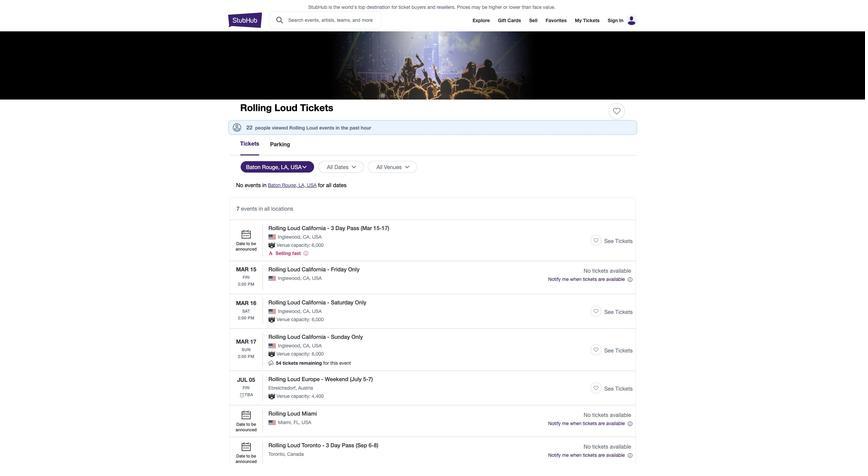 Task type: describe. For each thing, give the bounding box(es) containing it.
no for rolling loud toronto - 3 day pass (sep 6-8)
[[584, 444, 591, 450]]

fast
[[292, 250, 301, 256]]

usa inside "no events in baton rouge, la, usa for all dates"
[[307, 182, 317, 188]]

date for rolling loud california - 3 day pass (mar 15-17)
[[236, 241, 245, 246]]

0 vertical spatial the
[[333, 4, 340, 10]]

all venues button
[[368, 161, 417, 173]]

15-
[[374, 225, 382, 231]]

explore
[[473, 17, 490, 23]]

venue for rolling loud california - 3 day pass (mar 15-17)
[[277, 242, 290, 248]]

8)
[[374, 442, 378, 449]]

us national flag image for rolling loud california - saturday only
[[269, 309, 276, 314]]

toronto,
[[269, 452, 286, 457]]

ca, for sunday
[[303, 343, 311, 349]]

sign in
[[608, 17, 624, 23]]

stubhub is the world's top destination for ticket buyers and resellers. prices may be higher or lower than face value.
[[308, 4, 556, 10]]

stubhub
[[308, 4, 327, 10]]

7 events in all locations
[[237, 205, 293, 212]]

no for rolling loud miami
[[584, 412, 591, 418]]

fl,
[[294, 420, 300, 425]]

7)
[[368, 376, 373, 382]]

gift
[[498, 17, 506, 23]]

(mar
[[361, 225, 372, 231]]

05
[[249, 376, 255, 383]]

people
[[255, 125, 271, 130]]

selling
[[276, 250, 291, 256]]

miami
[[302, 410, 317, 417]]

explore link
[[473, 17, 490, 23]]

hour
[[361, 125, 371, 130]]

see for rolling loud california - saturday only
[[604, 309, 614, 315]]

rolling for rolling loud california - friday only
[[269, 266, 286, 273]]

ca, for friday
[[303, 276, 311, 281]]

notify me when tickets are available for rolling loud california - friday only
[[548, 277, 625, 282]]

locations
[[271, 206, 293, 212]]

parking
[[270, 141, 290, 147]]

california for saturday
[[302, 299, 326, 306]]

sell
[[529, 17, 538, 23]]

inglewood, ca, usa for saturday
[[278, 309, 322, 314]]

54 tickets remaining for this event
[[276, 360, 351, 366]]

- for rolling loud toronto - 3 day pass (sep 6-8) toronto, canada
[[322, 442, 325, 449]]

(sep
[[356, 442, 367, 449]]

lower
[[509, 4, 521, 10]]

mar 16 sat 2:00 pm
[[236, 300, 256, 321]]

be for rolling loud california - 3 day pass (mar 15-17)
[[251, 241, 256, 246]]

jul
[[237, 376, 248, 383]]

2:00 for mar 17
[[238, 354, 246, 359]]

inglewood, for rolling loud california - saturday only
[[278, 309, 302, 314]]

3 announced from the top
[[236, 459, 257, 464]]

mar for mar 17
[[236, 338, 249, 345]]

are for rolling loud miami
[[598, 421, 605, 426]]

friday
[[331, 266, 347, 273]]

notify for rolling loud california - friday only
[[548, 277, 561, 282]]

events for no
[[245, 182, 261, 188]]

tooltip image
[[627, 453, 633, 458]]

rolling loud europe - weekend (july 5-7) ebreichsdorf, austria
[[269, 376, 373, 391]]

5-
[[363, 376, 368, 382]]

favorites
[[546, 17, 567, 23]]

usa for rolling loud california - saturday only
[[312, 309, 322, 314]]

pm for 16
[[248, 316, 254, 321]]

europe
[[302, 376, 320, 382]]

prices
[[457, 4, 470, 10]]

3 notify me when tickets are available button from the top
[[548, 451, 633, 459]]

- for rolling loud california - friday only
[[327, 266, 329, 273]]

are for rolling loud california - friday only
[[598, 277, 605, 282]]

california for 3
[[302, 225, 326, 231]]

0 vertical spatial tooltip image
[[303, 251, 309, 256]]

top
[[358, 4, 365, 10]]

venue capacity: 4,400
[[277, 394, 324, 399]]

22
[[246, 124, 252, 130]]

is
[[329, 4, 332, 10]]

rolling loud california - friday only
[[269, 266, 360, 273]]

loud for rolling loud tickets
[[275, 102, 298, 113]]

rolling loud california - 3 day pass (mar 15-17)
[[269, 225, 389, 231]]

4 capacity: from the top
[[291, 394, 310, 399]]

3 me from the top
[[562, 453, 569, 458]]

dates
[[333, 182, 347, 188]]

3 to from the top
[[246, 454, 250, 459]]

the inside 22 people viewed rolling loud events in the past hour
[[341, 125, 348, 130]]

when for rolling loud miami
[[570, 421, 582, 426]]

loud inside 22 people viewed rolling loud events in the past hour
[[306, 125, 318, 130]]

dates
[[334, 164, 349, 170]]

la, inside baton rouge, la, usa button
[[281, 164, 289, 170]]

sell link
[[529, 17, 538, 23]]

sunday
[[331, 334, 350, 340]]

inglewood, for rolling loud california - sunday only
[[278, 343, 302, 349]]

rolling for rolling loud california - 3 day pass (mar 15-17)
[[269, 225, 286, 231]]

resellers.
[[437, 4, 456, 10]]

sun
[[242, 347, 251, 352]]

all dates
[[327, 164, 349, 170]]

venue capacity: 6,000 for sunday
[[277, 351, 324, 357]]

3 date to be announced from the top
[[236, 454, 257, 464]]

usa for rolling loud california - friday only
[[312, 276, 322, 281]]

rolling inside 22 people viewed rolling loud events in the past hour
[[289, 125, 305, 130]]

4 venue from the top
[[277, 394, 290, 399]]

- for rolling loud california - sunday only
[[327, 334, 329, 340]]

fri for jul
[[243, 385, 250, 390]]

in for 7
[[259, 206, 263, 212]]

1 vertical spatial for
[[318, 182, 325, 188]]

all for all dates
[[327, 164, 333, 170]]

inglewood, for rolling loud california - friday only
[[278, 276, 302, 281]]

events for 7
[[241, 206, 257, 212]]

may
[[472, 4, 481, 10]]

destination
[[367, 4, 390, 10]]

notify me when tickets are available for rolling loud miami
[[548, 421, 625, 426]]

4 see tickets from the top
[[604, 386, 633, 392]]

rolling for rolling loud california - saturday only
[[269, 299, 286, 306]]

(july
[[350, 376, 362, 382]]

usa for rolling loud california - sunday only
[[312, 343, 322, 349]]

my
[[575, 17, 582, 23]]

venue for rolling loud california - sunday only
[[277, 351, 290, 357]]

and
[[427, 4, 435, 10]]

all for all venues
[[377, 164, 383, 170]]

16
[[250, 300, 256, 306]]

weekend
[[325, 376, 348, 382]]

venue capacity: 6,000 for saturday
[[277, 317, 324, 322]]

loud for rolling loud california - friday only
[[287, 266, 300, 273]]

mar for mar 15
[[236, 266, 249, 273]]

date to be announced for rolling loud miami
[[236, 422, 257, 433]]

miami, fl, usa
[[278, 420, 311, 425]]

past
[[350, 125, 360, 130]]

saturday
[[331, 299, 354, 306]]

us national flag image
[[269, 276, 276, 281]]

than
[[522, 4, 531, 10]]

fri for mar
[[243, 275, 250, 280]]

california for friday
[[302, 266, 326, 273]]

6-
[[369, 442, 374, 449]]

event
[[339, 361, 351, 366]]

this
[[330, 361, 338, 366]]

1 vertical spatial baton rouge, la, usa button
[[268, 182, 317, 189]]

rouge, inside button
[[262, 164, 280, 170]]

rolling loud tickets
[[240, 102, 333, 113]]

us national flag image for rolling loud miami
[[269, 420, 276, 425]]

loud for rolling loud california - 3 day pass (mar 15-17)
[[287, 225, 300, 231]]

4 see from the top
[[604, 386, 614, 392]]

toronto
[[302, 442, 321, 449]]

usa for rolling loud california - 3 day pass (mar 15-17)
[[312, 234, 322, 240]]

sign in link
[[608, 17, 624, 23]]

tba
[[245, 392, 253, 397]]

see tickets for rolling loud california - saturday only
[[604, 309, 633, 315]]

viewed
[[272, 125, 288, 130]]

selling fast
[[276, 250, 301, 256]]

loud for rolling loud miami
[[287, 410, 300, 417]]

capacity: for 3
[[291, 242, 310, 248]]

in
[[619, 17, 624, 23]]

venue for rolling loud california - saturday only
[[277, 317, 290, 322]]

world's
[[341, 4, 357, 10]]

see tickets for rolling loud california - sunday only
[[604, 347, 633, 354]]

higher
[[489, 4, 502, 10]]

date for rolling loud miami
[[236, 422, 245, 427]]

to for rolling loud california - 3 day pass (mar 15-17)
[[246, 241, 250, 246]]

cards
[[508, 17, 521, 23]]

me for rolling loud miami
[[562, 421, 569, 426]]

7
[[237, 205, 240, 212]]



Task type: vqa. For each thing, say whether or not it's contained in the screenshot.
Pass
yes



Task type: locate. For each thing, give the bounding box(es) containing it.
date to be announced left toronto,
[[236, 454, 257, 464]]

ca, down "rolling loud california - 3 day pass (mar 15-17)"
[[303, 234, 311, 240]]

rolling for rolling loud miami
[[269, 410, 286, 417]]

1 us national flag image from the top
[[269, 234, 276, 240]]

gift cards link
[[498, 17, 521, 23]]

my tickets
[[575, 17, 600, 23]]

0 vertical spatial in
[[336, 125, 340, 130]]

mar inside 'mar 16 sat 2:00 pm'
[[236, 300, 249, 306]]

inglewood, right us national flag icon
[[278, 276, 302, 281]]

be for rolling loud miami
[[251, 422, 256, 427]]

only right sunday
[[351, 334, 363, 340]]

ca, down rolling loud california - sunday only in the bottom of the page
[[303, 343, 311, 349]]

all left locations
[[264, 206, 270, 212]]

only for rolling loud california - sunday only
[[351, 334, 363, 340]]

1 mar from the top
[[236, 266, 249, 273]]

2 vertical spatial me
[[562, 453, 569, 458]]

ca, for saturday
[[303, 309, 311, 314]]

canada
[[287, 452, 304, 457]]

day for toronto
[[331, 442, 340, 449]]

1 vertical spatial when
[[570, 421, 582, 426]]

0 vertical spatial 6,000
[[312, 242, 324, 248]]

2 vertical spatial in
[[259, 206, 263, 212]]

mar inside mar 15 fri 2:00 pm
[[236, 266, 249, 273]]

6,000 for sunday
[[312, 351, 324, 357]]

1 vertical spatial are
[[598, 421, 605, 426]]

rolling inside the rolling loud europe - weekend (july 5-7) ebreichsdorf, austria
[[269, 376, 286, 382]]

1 pm from the top
[[248, 282, 254, 287]]

0 vertical spatial all
[[326, 182, 331, 188]]

2:00 inside mar 15 fri 2:00 pm
[[238, 282, 246, 287]]

loud for rolling loud california - sunday only
[[287, 334, 300, 340]]

2 date from the top
[[236, 422, 245, 427]]

california for sunday
[[302, 334, 326, 340]]

rolling loud california - sunday only
[[269, 334, 363, 340]]

the right "is"
[[333, 4, 340, 10]]

events right the 7
[[241, 206, 257, 212]]

us national flag image for rolling loud california - 3 day pass (mar 15-17)
[[269, 234, 276, 240]]

2 pm from the top
[[248, 316, 254, 321]]

rolling
[[240, 102, 272, 113], [289, 125, 305, 130], [269, 225, 286, 231], [269, 266, 286, 273], [269, 299, 286, 306], [269, 334, 286, 340], [269, 376, 286, 382], [269, 410, 286, 417], [269, 442, 286, 449]]

inglewood, down rolling loud california - saturday only
[[278, 309, 302, 314]]

in inside 22 people viewed rolling loud events in the past hour
[[336, 125, 340, 130]]

3 inside rolling loud toronto - 3 day pass (sep 6-8) toronto, canada
[[326, 442, 329, 449]]

3 right toronto
[[326, 442, 329, 449]]

rolling up toronto,
[[269, 442, 286, 449]]

ca, for 3
[[303, 234, 311, 240]]

rolling inside rolling loud toronto - 3 day pass (sep 6-8) toronto, canada
[[269, 442, 286, 449]]

notify me when tickets are available
[[548, 277, 625, 282], [548, 421, 625, 426], [548, 453, 625, 458]]

15
[[250, 266, 256, 273]]

us national flag image for rolling loud california - sunday only
[[269, 343, 276, 349]]

only right saturday
[[355, 299, 366, 306]]

0 vertical spatial day
[[336, 225, 345, 231]]

0 vertical spatial are
[[598, 277, 605, 282]]

date to be announced up 15
[[236, 241, 257, 252]]

events inside the 7 events in all locations
[[241, 206, 257, 212]]

date to be announced for rolling loud california - 3 day pass (mar 15-17)
[[236, 241, 257, 252]]

1 ca, from the top
[[303, 234, 311, 240]]

0 vertical spatial notify me when tickets are available button
[[548, 275, 633, 283]]

mar inside mar 17 sun 2:00 pm
[[236, 338, 249, 345]]

-
[[327, 225, 329, 231], [327, 266, 329, 273], [327, 299, 329, 306], [327, 334, 329, 340], [321, 376, 323, 382], [322, 442, 325, 449]]

2 us national flag image from the top
[[269, 309, 276, 314]]

6,000 down "rolling loud california - 3 day pass (mar 15-17)"
[[312, 242, 324, 248]]

1 announced from the top
[[236, 247, 257, 252]]

1 notify from the top
[[548, 277, 561, 282]]

0 vertical spatial notify
[[548, 277, 561, 282]]

0 vertical spatial only
[[348, 266, 360, 273]]

2 vertical spatial venue capacity: 6,000
[[277, 351, 324, 357]]

for left 'ticket'
[[392, 4, 397, 10]]

2 vertical spatial announced
[[236, 459, 257, 464]]

1 vertical spatial pm
[[248, 316, 254, 321]]

me
[[562, 277, 569, 282], [562, 421, 569, 426], [562, 453, 569, 458]]

day inside rolling loud toronto - 3 day pass (sep 6-8) toronto, canada
[[331, 442, 340, 449]]

fri inside jul 05 fri
[[243, 385, 250, 390]]

inglewood, ca, usa down rolling loud california - saturday only
[[278, 309, 322, 314]]

0 vertical spatial baton rouge, la, usa button
[[240, 161, 314, 173]]

day left (mar
[[336, 225, 345, 231]]

rolling right viewed
[[289, 125, 305, 130]]

baton inside "no events in baton rouge, la, usa for all dates"
[[268, 182, 281, 188]]

favorites link
[[546, 17, 567, 23]]

0 vertical spatial date to be announced
[[236, 241, 257, 252]]

3 no tickets available from the top
[[584, 444, 631, 450]]

2 vertical spatial notify
[[548, 453, 561, 458]]

- inside rolling loud toronto - 3 day pass (sep 6-8) toronto, canada
[[322, 442, 325, 449]]

1 vertical spatial notify
[[548, 421, 561, 426]]

stubhub image
[[228, 12, 262, 29]]

see for rolling loud california - 3 day pass (mar 15-17)
[[604, 238, 614, 244]]

2:00 inside mar 17 sun 2:00 pm
[[238, 354, 246, 359]]

usa down rolling loud california - friday only
[[312, 276, 322, 281]]

0 vertical spatial la,
[[281, 164, 289, 170]]

available
[[610, 268, 631, 274], [606, 277, 625, 282], [610, 412, 631, 418], [606, 421, 625, 426], [610, 444, 631, 450], [606, 453, 625, 458]]

0 vertical spatial no tickets available
[[584, 268, 631, 274]]

2 vertical spatial when
[[570, 453, 582, 458]]

1 vertical spatial tooltip image
[[627, 277, 633, 282]]

rouge, inside "no events in baton rouge, la, usa for all dates"
[[282, 182, 297, 188]]

0 vertical spatial notify me when tickets are available
[[548, 277, 625, 282]]

2:00 down sat
[[238, 316, 246, 321]]

3 venue capacity: 6,000 from the top
[[277, 351, 324, 357]]

3 6,000 from the top
[[312, 351, 324, 357]]

2 vertical spatial pm
[[248, 354, 254, 359]]

be up 15
[[251, 241, 256, 246]]

usa left the dates
[[307, 182, 317, 188]]

1 vertical spatial baton
[[268, 182, 281, 188]]

no tickets available for rolling loud california - friday only
[[584, 268, 631, 274]]

in down baton rouge, la, usa
[[262, 182, 267, 188]]

la, down baton rouge, la, usa
[[299, 182, 306, 188]]

17)
[[382, 225, 389, 231]]

inglewood, ca, usa down rolling loud california - friday only
[[278, 276, 322, 281]]

17
[[250, 338, 256, 345]]

3 ca, from the top
[[303, 309, 311, 314]]

0 vertical spatial to
[[246, 241, 250, 246]]

events inside 22 people viewed rolling loud events in the past hour
[[319, 125, 334, 130]]

1 date from the top
[[236, 241, 245, 246]]

us national flag image right sat
[[269, 309, 276, 314]]

1 horizontal spatial baton
[[268, 182, 281, 188]]

date to be announced down tba
[[236, 422, 257, 433]]

2 announced from the top
[[236, 427, 257, 433]]

for left this
[[323, 361, 329, 366]]

venue capacity: 6,000 up fast
[[277, 242, 324, 248]]

california
[[302, 225, 326, 231], [302, 266, 326, 273], [302, 299, 326, 306], [302, 334, 326, 340]]

6,000 for saturday
[[312, 317, 324, 322]]

all inside button
[[377, 164, 383, 170]]

0 vertical spatial fri
[[243, 275, 250, 280]]

be down tba
[[251, 422, 256, 427]]

1 vertical spatial me
[[562, 421, 569, 426]]

see
[[604, 238, 614, 244], [604, 309, 614, 315], [604, 347, 614, 354], [604, 386, 614, 392]]

1 horizontal spatial all
[[326, 182, 331, 188]]

1 vertical spatial fri
[[243, 385, 250, 390]]

rolling up 22 on the top
[[240, 102, 272, 113]]

see tickets for rolling loud california - 3 day pass (mar 15-17)
[[604, 238, 633, 244]]

notify me when tickets are available button for rolling loud california - friday only
[[548, 275, 633, 283]]

1 vertical spatial the
[[341, 125, 348, 130]]

3
[[331, 225, 334, 231], [326, 442, 329, 449]]

announced
[[236, 247, 257, 252], [236, 427, 257, 433], [236, 459, 257, 464]]

1 vertical spatial no tickets available
[[584, 412, 631, 418]]

1 vertical spatial mar
[[236, 300, 249, 306]]

2 fri from the top
[[243, 385, 250, 390]]

pm inside mar 17 sun 2:00 pm
[[248, 354, 254, 359]]

2:00 up 'mar 16 sat 2:00 pm'
[[238, 282, 246, 287]]

or
[[503, 4, 508, 10]]

1 vertical spatial all
[[264, 206, 270, 212]]

2 notify me when tickets are available button from the top
[[548, 419, 633, 427]]

3 capacity: from the top
[[291, 351, 310, 357]]

no events in baton rouge, la, usa for all dates
[[236, 182, 347, 188]]

2 vertical spatial for
[[323, 361, 329, 366]]

1 vertical spatial date to be announced
[[236, 422, 257, 433]]

1 horizontal spatial rouge,
[[282, 182, 297, 188]]

1 vertical spatial la,
[[299, 182, 306, 188]]

see tickets
[[604, 238, 633, 244], [604, 309, 633, 315], [604, 347, 633, 354], [604, 386, 633, 392]]

- for rolling loud europe - weekend (july 5-7) ebreichsdorf, austria
[[321, 376, 323, 382]]

2 notify me when tickets are available from the top
[[548, 421, 625, 426]]

54
[[276, 360, 281, 366]]

us national flag image left miami,
[[269, 420, 276, 425]]

- for rolling loud california - saturday only
[[327, 299, 329, 306]]

in for no
[[262, 182, 267, 188]]

2 vertical spatial date to be announced
[[236, 454, 257, 464]]

3 see from the top
[[604, 347, 614, 354]]

ca, down rolling loud california - friday only
[[303, 276, 311, 281]]

2 notify from the top
[[548, 421, 561, 426]]

fri inside mar 15 fri 2:00 pm
[[243, 275, 250, 280]]

3 notify from the top
[[548, 453, 561, 458]]

3 2:00 from the top
[[238, 354, 246, 359]]

- for rolling loud california - 3 day pass (mar 15-17)
[[327, 225, 329, 231]]

to up mar 15 fri 2:00 pm on the bottom left
[[246, 241, 250, 246]]

mar up sat
[[236, 300, 249, 306]]

2:00 inside 'mar 16 sat 2:00 pm'
[[238, 316, 246, 321]]

0 horizontal spatial all
[[264, 206, 270, 212]]

all left the dates
[[326, 182, 331, 188]]

3 california from the top
[[302, 299, 326, 306]]

1 vertical spatial 3
[[326, 442, 329, 449]]

3 left (mar
[[331, 225, 334, 231]]

only for rolling loud california - friday only
[[348, 266, 360, 273]]

0 vertical spatial venue capacity: 6,000
[[277, 242, 324, 248]]

2 to from the top
[[246, 422, 250, 427]]

see for rolling loud california - sunday only
[[604, 347, 614, 354]]

rolling loud toronto - 3 day pass (sep 6-8) toronto, canada
[[269, 442, 378, 457]]

1 vertical spatial rouge,
[[282, 182, 297, 188]]

1 vertical spatial notify me when tickets are available
[[548, 421, 625, 426]]

0 vertical spatial 3
[[331, 225, 334, 231]]

venue capacity: 6,000 for 3
[[277, 242, 324, 248]]

inglewood, ca, usa for friday
[[278, 276, 322, 281]]

22 people viewed rolling loud events in the past hour
[[246, 124, 371, 130]]

3 inglewood, ca, usa from the top
[[278, 309, 322, 314]]

1 see tickets from the top
[[604, 238, 633, 244]]

pm for 15
[[248, 282, 254, 287]]

2 when from the top
[[570, 421, 582, 426]]

pass for (sep
[[342, 442, 354, 449]]

all left dates
[[327, 164, 333, 170]]

3 notify me when tickets are available from the top
[[548, 453, 625, 458]]

0 vertical spatial me
[[562, 277, 569, 282]]

events up the 7 events in all locations on the left of the page
[[245, 182, 261, 188]]

pm for 17
[[248, 354, 254, 359]]

3 date from the top
[[236, 454, 245, 459]]

pass for (mar
[[347, 225, 359, 231]]

2 capacity: from the top
[[291, 317, 310, 322]]

me for rolling loud california - friday only
[[562, 277, 569, 282]]

4,400
[[312, 394, 324, 399]]

tooltip image
[[303, 251, 309, 256], [627, 277, 633, 282], [627, 421, 633, 427]]

capacity: up fast
[[291, 242, 310, 248]]

1 horizontal spatial 3
[[331, 225, 334, 231]]

no
[[236, 182, 243, 188], [584, 268, 591, 274], [584, 412, 591, 418], [584, 444, 591, 450]]

1 fri from the top
[[243, 275, 250, 280]]

to for rolling loud miami
[[246, 422, 250, 427]]

rolling right 17
[[269, 334, 286, 340]]

0 vertical spatial pass
[[347, 225, 359, 231]]

0 horizontal spatial baton
[[246, 164, 261, 170]]

2 no tickets available from the top
[[584, 412, 631, 418]]

0 vertical spatial baton
[[246, 164, 261, 170]]

notify me when tickets are available button for rolling loud miami
[[548, 419, 633, 427]]

only right friday
[[348, 266, 360, 273]]

3 are from the top
[[598, 453, 605, 458]]

2:00 for mar 16
[[238, 316, 246, 321]]

2 6,000 from the top
[[312, 317, 324, 322]]

2 ca, from the top
[[303, 276, 311, 281]]

austria
[[298, 385, 313, 391]]

1 2:00 from the top
[[238, 282, 246, 287]]

1 inglewood, ca, usa from the top
[[278, 234, 322, 240]]

all left "venues"
[[377, 164, 383, 170]]

1 venue capacity: 6,000 from the top
[[277, 242, 324, 248]]

1 capacity: from the top
[[291, 242, 310, 248]]

inglewood, ca, usa for sunday
[[278, 343, 322, 349]]

1 venue from the top
[[277, 242, 290, 248]]

2 venue from the top
[[277, 317, 290, 322]]

baton rouge, la, usa
[[246, 164, 302, 170]]

1 notify me when tickets are available button from the top
[[548, 275, 633, 283]]

when for rolling loud california - friday only
[[570, 277, 582, 282]]

2 vertical spatial date
[[236, 454, 245, 459]]

1 horizontal spatial all
[[377, 164, 383, 170]]

1 horizontal spatial the
[[341, 125, 348, 130]]

2 mar from the top
[[236, 300, 249, 306]]

usa for rolling loud miami
[[302, 420, 311, 425]]

1 when from the top
[[570, 277, 582, 282]]

announced for rolling loud california - 3 day pass (mar 15-17)
[[236, 247, 257, 252]]

rouge, down 'parking'
[[262, 164, 280, 170]]

1 vertical spatial events
[[245, 182, 261, 188]]

2 venue capacity: 6,000 from the top
[[277, 317, 324, 322]]

2 see from the top
[[604, 309, 614, 315]]

- inside the rolling loud europe - weekend (july 5-7) ebreichsdorf, austria
[[321, 376, 323, 382]]

3 when from the top
[[570, 453, 582, 458]]

in inside the 7 events in all locations
[[259, 206, 263, 212]]

3 see tickets from the top
[[604, 347, 633, 354]]

1 california from the top
[[302, 225, 326, 231]]

2 vertical spatial no tickets available
[[584, 444, 631, 450]]

usa up "no events in baton rouge, la, usa for all dates"
[[291, 164, 302, 170]]

2 inglewood, ca, usa from the top
[[278, 276, 322, 281]]

2 vertical spatial notify me when tickets are available button
[[548, 451, 633, 459]]

2 are from the top
[[598, 421, 605, 426]]

la, inside "no events in baton rouge, la, usa for all dates"
[[299, 182, 306, 188]]

us national flag image up selling
[[269, 234, 276, 240]]

1 vertical spatial in
[[262, 182, 267, 188]]

4 inglewood, ca, usa from the top
[[278, 343, 322, 349]]

0 horizontal spatial la,
[[281, 164, 289, 170]]

1 to from the top
[[246, 241, 250, 246]]

3 inglewood, from the top
[[278, 309, 302, 314]]

3 mar from the top
[[236, 338, 249, 345]]

mar up the sun
[[236, 338, 249, 345]]

1 vertical spatial venue capacity: 6,000
[[277, 317, 324, 322]]

be for rolling loud toronto - 3 day pass (sep 6-8)
[[251, 454, 256, 459]]

1 vertical spatial 6,000
[[312, 317, 324, 322]]

buyers
[[412, 4, 426, 10]]

2 me from the top
[[562, 421, 569, 426]]

6,000 for 3
[[312, 242, 324, 248]]

rolling for rolling loud tickets
[[240, 102, 272, 113]]

0 horizontal spatial 3
[[326, 442, 329, 449]]

fri left us national flag icon
[[243, 275, 250, 280]]

capacity: for saturday
[[291, 317, 310, 322]]

be right may
[[482, 4, 487, 10]]

baton inside button
[[246, 164, 261, 170]]

loud
[[275, 102, 298, 113], [306, 125, 318, 130], [287, 225, 300, 231], [287, 266, 300, 273], [287, 299, 300, 306], [287, 334, 300, 340], [287, 376, 300, 382], [287, 410, 300, 417], [287, 442, 300, 449]]

for inside 54 tickets remaining for this event
[[323, 361, 329, 366]]

2 see tickets from the top
[[604, 309, 633, 315]]

1 horizontal spatial la,
[[299, 182, 306, 188]]

1 vertical spatial pass
[[342, 442, 354, 449]]

0 vertical spatial 2:00
[[238, 282, 246, 287]]

la, up "no events in baton rouge, la, usa for all dates"
[[281, 164, 289, 170]]

pm down sat
[[248, 316, 254, 321]]

3 venue from the top
[[277, 351, 290, 357]]

day right toronto
[[331, 442, 340, 449]]

6,000 down rolling loud california - saturday only
[[312, 317, 324, 322]]

events left past
[[319, 125, 334, 130]]

baton rouge, la, usa button up "no events in baton rouge, la, usa for all dates"
[[240, 161, 314, 173]]

rolling loud miami
[[269, 410, 317, 417]]

1 date to be announced from the top
[[236, 241, 257, 252]]

loud inside rolling loud toronto - 3 day pass (sep 6-8) toronto, canada
[[287, 442, 300, 449]]

pm inside mar 15 fri 2:00 pm
[[248, 282, 254, 287]]

0 vertical spatial date
[[236, 241, 245, 246]]

1 vertical spatial to
[[246, 422, 250, 427]]

the
[[333, 4, 340, 10], [341, 125, 348, 130]]

2 vertical spatial notify me when tickets are available
[[548, 453, 625, 458]]

rolling up miami,
[[269, 410, 286, 417]]

1 me from the top
[[562, 277, 569, 282]]

to down tba
[[246, 422, 250, 427]]

inglewood,
[[278, 234, 302, 240], [278, 276, 302, 281], [278, 309, 302, 314], [278, 343, 302, 349]]

mar 15 fri 2:00 pm
[[236, 266, 256, 287]]

ca, down rolling loud california - saturday only
[[303, 309, 311, 314]]

pass inside rolling loud toronto - 3 day pass (sep 6-8) toronto, canada
[[342, 442, 354, 449]]

all
[[326, 182, 331, 188], [264, 206, 270, 212]]

tooltip image for california
[[627, 277, 633, 282]]

rolling loud california - saturday only
[[269, 299, 366, 306]]

inglewood, ca, usa for 3
[[278, 234, 322, 240]]

venue capacity: 6,000 up rolling loud california - sunday only in the bottom of the page
[[277, 317, 324, 322]]

rolling up us national flag icon
[[269, 266, 286, 273]]

rouge,
[[262, 164, 280, 170], [282, 182, 297, 188]]

2 inglewood, from the top
[[278, 276, 302, 281]]

baton
[[246, 164, 261, 170], [268, 182, 281, 188]]

face
[[533, 4, 542, 10]]

capacity: down austria
[[291, 394, 310, 399]]

all venues
[[377, 164, 402, 170]]

usa
[[291, 164, 302, 170], [307, 182, 317, 188], [312, 234, 322, 240], [312, 276, 322, 281], [312, 309, 322, 314], [312, 343, 322, 349], [302, 420, 311, 425]]

1 vertical spatial notify me when tickets are available button
[[548, 419, 633, 427]]

capacity: up remaining
[[291, 351, 310, 357]]

4 inglewood, from the top
[[278, 343, 302, 349]]

1 are from the top
[[598, 277, 605, 282]]

1 6,000 from the top
[[312, 242, 324, 248]]

pm inside 'mar 16 sat 2:00 pm'
[[248, 316, 254, 321]]

0 vertical spatial rouge,
[[262, 164, 280, 170]]

sign
[[608, 17, 618, 23]]

events
[[319, 125, 334, 130], [245, 182, 261, 188], [241, 206, 257, 212]]

ebreichsdorf,
[[269, 385, 297, 391]]

gift cards
[[498, 17, 521, 23]]

2:00 down the sun
[[238, 354, 246, 359]]

rouge, down baton rouge, la, usa
[[282, 182, 297, 188]]

pass left (mar
[[347, 225, 359, 231]]

0 vertical spatial pm
[[248, 282, 254, 287]]

2 2:00 from the top
[[238, 316, 246, 321]]

loud for rolling loud california - saturday only
[[287, 299, 300, 306]]

2 all from the left
[[377, 164, 383, 170]]

all inside the 7 events in all locations
[[264, 206, 270, 212]]

date
[[236, 241, 245, 246], [236, 422, 245, 427], [236, 454, 245, 459]]

0 horizontal spatial the
[[333, 4, 340, 10]]

mar for mar 16
[[236, 300, 249, 306]]

usa down rolling loud california - saturday only
[[312, 309, 322, 314]]

2 vertical spatial to
[[246, 454, 250, 459]]

day for california
[[336, 225, 345, 231]]

rolling up ebreichsdorf,
[[269, 376, 286, 382]]

rolling for rolling loud california - sunday only
[[269, 334, 286, 340]]

are
[[598, 277, 605, 282], [598, 421, 605, 426], [598, 453, 605, 458]]

1 inglewood, from the top
[[278, 234, 302, 240]]

fri up tba
[[243, 385, 250, 390]]

be
[[482, 4, 487, 10], [251, 241, 256, 246], [251, 422, 256, 427], [251, 454, 256, 459]]

loud for rolling loud toronto - 3 day pass (sep 6-8) toronto, canada
[[287, 442, 300, 449]]

usa down "rolling loud california - 3 day pass (mar 15-17)"
[[312, 234, 322, 240]]

capacity: for sunday
[[291, 351, 310, 357]]

0 horizontal spatial all
[[327, 164, 333, 170]]

4 california from the top
[[302, 334, 326, 340]]

usa down rolling loud california - sunday only in the bottom of the page
[[312, 343, 322, 349]]

no for rolling loud california - friday only
[[584, 268, 591, 274]]

us national flag image
[[269, 234, 276, 240], [269, 309, 276, 314], [269, 343, 276, 349], [269, 420, 276, 425]]

notify me when tickets are available button
[[548, 275, 633, 283], [548, 419, 633, 427], [548, 451, 633, 459]]

inglewood, ca, usa down rolling loud california - sunday only in the bottom of the page
[[278, 343, 322, 349]]

3 us national flag image from the top
[[269, 343, 276, 349]]

usa inside button
[[291, 164, 302, 170]]

2:00 for mar 15
[[238, 282, 246, 287]]

in left past
[[336, 125, 340, 130]]

rolling right 16
[[269, 299, 286, 306]]

miami,
[[278, 420, 292, 425]]

notify for rolling loud miami
[[548, 421, 561, 426]]

rolling down locations
[[269, 225, 286, 231]]

0 vertical spatial mar
[[236, 266, 249, 273]]

Search events, artists, teams, and more field
[[288, 16, 375, 24]]

capacity: up rolling loud california - sunday only in the bottom of the page
[[291, 317, 310, 322]]

2 vertical spatial events
[[241, 206, 257, 212]]

be left toronto,
[[251, 454, 256, 459]]

value.
[[543, 4, 556, 10]]

ticket
[[399, 4, 410, 10]]

rolling for rolling loud toronto - 3 day pass (sep 6-8) toronto, canada
[[269, 442, 286, 449]]

to left toronto,
[[246, 454, 250, 459]]

loud inside the rolling loud europe - weekend (july 5-7) ebreichsdorf, austria
[[287, 376, 300, 382]]

the left past
[[341, 125, 348, 130]]

jul 05 fri
[[237, 376, 255, 390]]

fri
[[243, 275, 250, 280], [243, 385, 250, 390]]

inglewood, up 54
[[278, 343, 302, 349]]

0 vertical spatial for
[[392, 4, 397, 10]]

0 vertical spatial when
[[570, 277, 582, 282]]

1 vertical spatial 2:00
[[238, 316, 246, 321]]

venue capacity: 6,000 up remaining
[[277, 351, 324, 357]]

tooltip image for miami
[[627, 421, 633, 427]]

0 vertical spatial announced
[[236, 247, 257, 252]]

1 vertical spatial announced
[[236, 427, 257, 433]]

inglewood, up selling fast
[[278, 234, 302, 240]]

1 vertical spatial date
[[236, 422, 245, 427]]

for
[[392, 4, 397, 10], [318, 182, 325, 188], [323, 361, 329, 366]]

1 see from the top
[[604, 238, 614, 244]]

1 notify me when tickets are available from the top
[[548, 277, 625, 282]]

no tickets available
[[584, 268, 631, 274], [584, 412, 631, 418], [584, 444, 631, 450]]

us national flag image up 54
[[269, 343, 276, 349]]

loud for rolling loud europe - weekend (july 5-7) ebreichsdorf, austria
[[287, 376, 300, 382]]

1 vertical spatial only
[[355, 299, 366, 306]]

pm down 15
[[248, 282, 254, 287]]

1 vertical spatial day
[[331, 442, 340, 449]]

sat
[[242, 309, 250, 314]]

pass left (sep
[[342, 442, 354, 449]]

6,000 up 54 tickets remaining for this event
[[312, 351, 324, 357]]

2 vertical spatial 2:00
[[238, 354, 246, 359]]

inglewood, ca, usa up fast
[[278, 234, 322, 240]]

in left locations
[[259, 206, 263, 212]]

2 vertical spatial only
[[351, 334, 363, 340]]

usa down "miami" at the left bottom of the page
[[302, 420, 311, 425]]

inglewood, ca, usa
[[278, 234, 322, 240], [278, 276, 322, 281], [278, 309, 322, 314], [278, 343, 322, 349]]

baton rouge, la, usa button up locations
[[268, 182, 317, 189]]

0 vertical spatial events
[[319, 125, 334, 130]]

mar left 15
[[236, 266, 249, 273]]

3 for toronto
[[326, 442, 329, 449]]

3 pm from the top
[[248, 354, 254, 359]]

1 all from the left
[[327, 164, 333, 170]]

2 california from the top
[[302, 266, 326, 273]]

2 vertical spatial mar
[[236, 338, 249, 345]]

venue
[[277, 242, 290, 248], [277, 317, 290, 322], [277, 351, 290, 357], [277, 394, 290, 399]]

pm down the sun
[[248, 354, 254, 359]]

2 vertical spatial are
[[598, 453, 605, 458]]

announced for rolling loud miami
[[236, 427, 257, 433]]

2 vertical spatial tooltip image
[[627, 421, 633, 427]]

no tickets available for rolling loud miami
[[584, 412, 631, 418]]

rolling for rolling loud europe - weekend (july 5-7) ebreichsdorf, austria
[[269, 376, 286, 382]]

4 ca, from the top
[[303, 343, 311, 349]]

date to be announced
[[236, 241, 257, 252], [236, 422, 257, 433], [236, 454, 257, 464]]

0 horizontal spatial rouge,
[[262, 164, 280, 170]]

for left the dates
[[318, 182, 325, 188]]

4 us national flag image from the top
[[269, 420, 276, 425]]

inglewood, for rolling loud california - 3 day pass (mar 15-17)
[[278, 234, 302, 240]]

2 vertical spatial 6,000
[[312, 351, 324, 357]]

1 no tickets available from the top
[[584, 268, 631, 274]]

2 date to be announced from the top
[[236, 422, 257, 433]]



